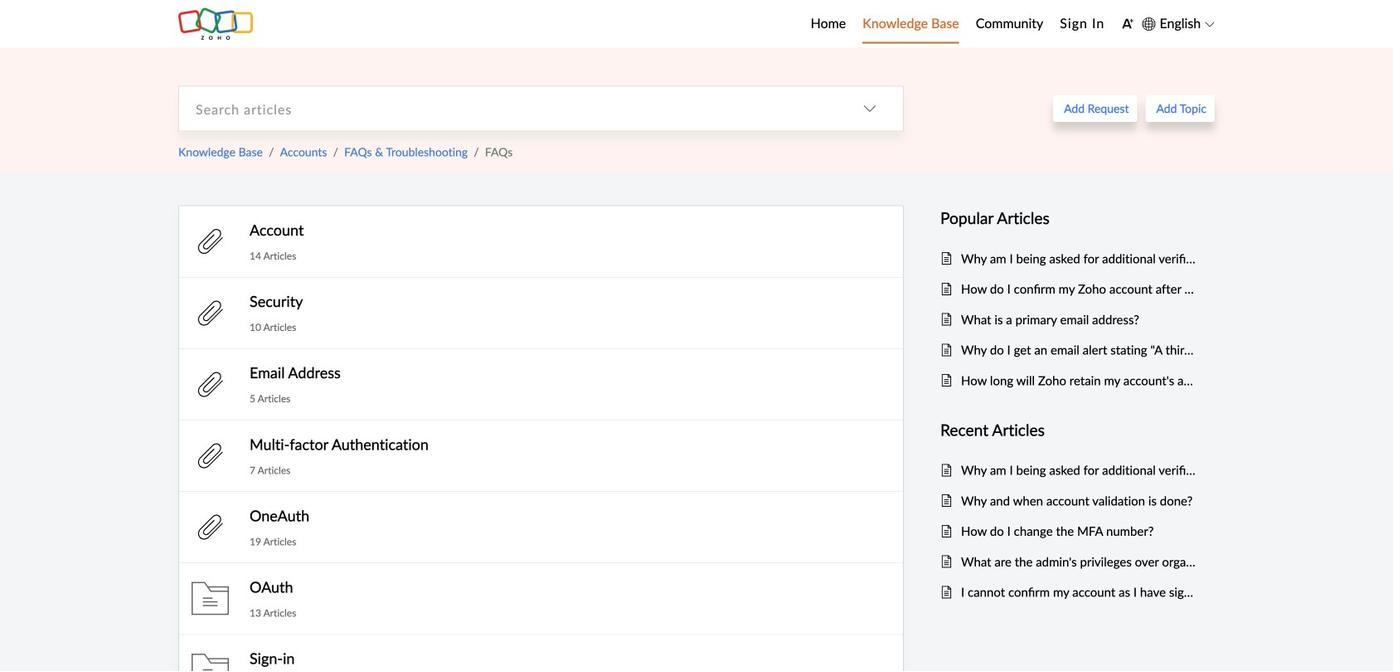 Task type: locate. For each thing, give the bounding box(es) containing it.
choose category image
[[864, 102, 877, 115]]

heading
[[941, 205, 1199, 231], [941, 417, 1199, 443]]

user preference image
[[1122, 17, 1134, 30]]

user preference element
[[1122, 11, 1134, 37]]

0 vertical spatial heading
[[941, 205, 1199, 231]]

Search articles field
[[179, 87, 837, 131]]

1 vertical spatial heading
[[941, 417, 1199, 443]]

2 heading from the top
[[941, 417, 1199, 443]]



Task type: vqa. For each thing, say whether or not it's contained in the screenshot.
Search requests field at the top of the page
no



Task type: describe. For each thing, give the bounding box(es) containing it.
choose languages element
[[1143, 12, 1215, 34]]

1 heading from the top
[[941, 205, 1199, 231]]

choose category element
[[837, 87, 903, 131]]



